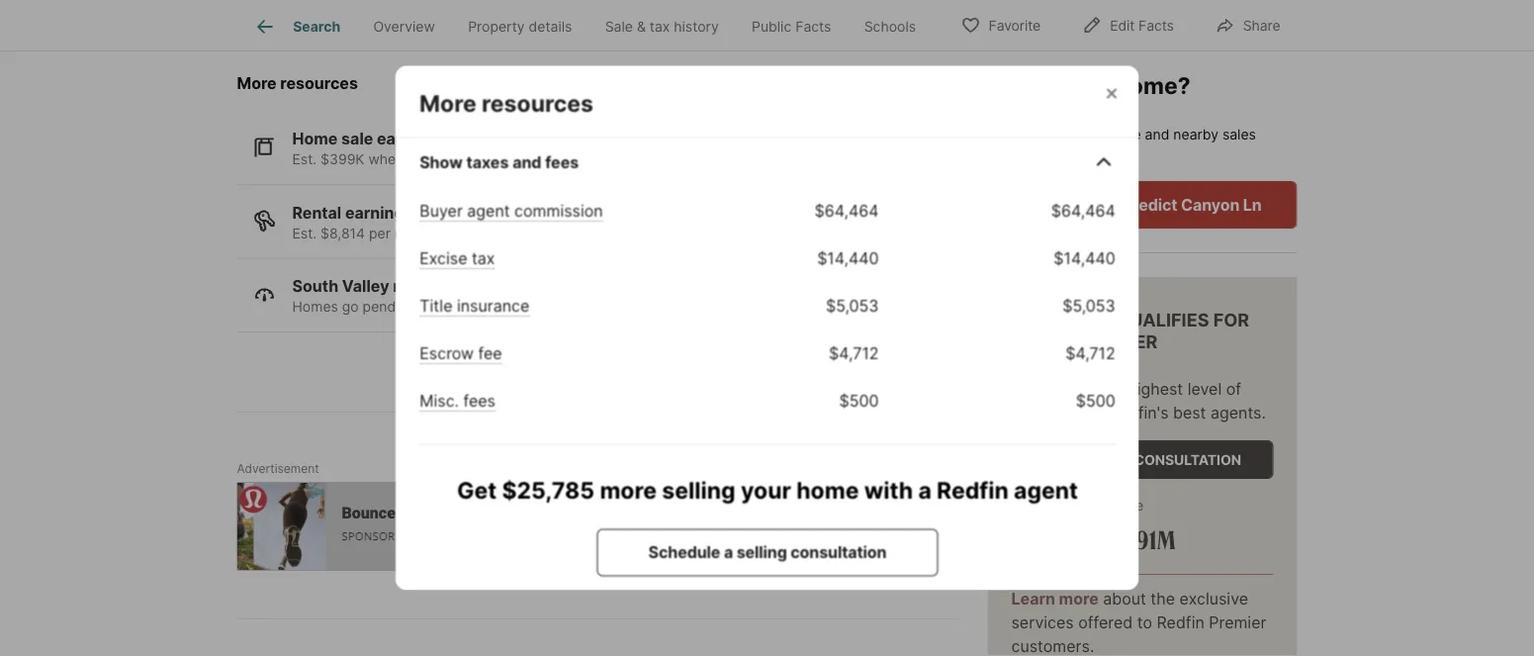 Task type: locate. For each thing, give the bounding box(es) containing it.
show taxes and fees button
[[419, 127, 1116, 198]]

buyer agent commission
[[419, 202, 603, 221]]

sale for $399k
[[342, 129, 373, 148]]

real
[[393, 277, 422, 296]]

est. inside the rental earnings est. $8,814 per month, based on comparable rentals
[[292, 225, 317, 241]]

1 $14,440 from the left
[[817, 249, 879, 268]]

1 horizontal spatial the
[[1151, 589, 1176, 608]]

sale left the price
[[1081, 496, 1107, 513]]

more resources down search link
[[237, 74, 358, 93]]

a right "schedule"
[[724, 543, 733, 562]]

1 horizontal spatial agent
[[1014, 477, 1078, 504]]

with right sell
[[461, 151, 489, 168]]

sale
[[342, 129, 373, 148], [1081, 496, 1107, 513]]

1 horizontal spatial with
[[864, 477, 913, 504]]

1 horizontal spatial sale
[[1081, 496, 1107, 513]]

$5,053
[[826, 297, 879, 316], [1062, 297, 1115, 316]]

premier
[[1209, 612, 1267, 632]]

more inside the more resources dialog
[[600, 477, 657, 504]]

the for from
[[1099, 379, 1124, 398]]

0 vertical spatial tax
[[650, 18, 670, 35]]

earnings up the per
[[345, 203, 413, 222]]

the for redfin
[[1151, 589, 1176, 608]]

this right is
[[1012, 71, 1055, 99]]

this right track
[[1028, 125, 1052, 142]]

the inside experience the highest level of service from redfin's best agents.
[[1099, 379, 1124, 398]]

1 horizontal spatial and
[[1145, 125, 1170, 142]]

buyer agent commission link
[[419, 202, 603, 222]]

1 vertical spatial est.
[[292, 225, 317, 241]]

selling inside schedule a selling consultation link
[[736, 543, 787, 562]]

selling down get $25,785 more selling your home with a redfin agent
[[736, 543, 787, 562]]

$8,814
[[321, 225, 365, 241]]

tax
[[650, 18, 670, 35], [472, 249, 495, 268]]

redfin inside the more resources dialog
[[937, 477, 1009, 504]]

more resources element
[[419, 66, 617, 118]]

and right value
[[1145, 125, 1170, 142]]

0 horizontal spatial more resources
[[237, 74, 358, 93]]

comparable
[[509, 225, 586, 241]]

details
[[529, 18, 572, 35]]

0 vertical spatial agent
[[467, 202, 510, 221]]

$64,464 down show taxes and fees dropdown button
[[814, 202, 879, 221]]

best
[[1174, 402, 1207, 422]]

redfin left the estimated
[[937, 477, 1009, 504]]

escrow fee
[[419, 344, 502, 363]]

est. down the rental
[[292, 225, 317, 241]]

tax inside the more resources dialog
[[472, 249, 495, 268]]

2 horizontal spatial redfin
[[1157, 612, 1205, 632]]

0 horizontal spatial with
[[461, 151, 489, 168]]

learn more link
[[1012, 589, 1099, 608]]

1 vertical spatial sale
[[1081, 496, 1107, 513]]

0 vertical spatial the
[[1099, 379, 1124, 398]]

redfin right to
[[1157, 612, 1205, 632]]

facts right edit
[[1139, 17, 1174, 34]]

more resources up show taxes and fees
[[419, 89, 593, 117]]

schools
[[865, 18, 916, 35]]

1 horizontal spatial $5,053
[[1062, 297, 1115, 316]]

1 vertical spatial a
[[724, 543, 733, 562]]

the
[[1099, 379, 1124, 398], [1151, 589, 1176, 608]]

0 horizontal spatial resources
[[280, 74, 358, 93]]

edit facts
[[1110, 17, 1174, 34]]

resources up show taxes and fees
[[481, 89, 593, 117]]

valley
[[342, 277, 389, 296]]

1 vertical spatial and
[[512, 153, 541, 172]]

facts
[[1139, 17, 1174, 34], [796, 18, 832, 35]]

with inside the more resources dialog
[[864, 477, 913, 504]]

0 vertical spatial this
[[1012, 71, 1055, 99]]

0 vertical spatial more
[[600, 477, 657, 504]]

agent down "schedule"
[[1014, 477, 1078, 504]]

0 horizontal spatial a
[[724, 543, 733, 562]]

learn more
[[1012, 589, 1099, 608]]

earnings inside the rental earnings est. $8,814 per month, based on comparable rentals
[[345, 203, 413, 222]]

price
[[1111, 496, 1144, 513]]

commission
[[514, 202, 603, 221]]

redfin inside home sale earnings est. $399k when you sell with redfin
[[493, 151, 535, 168]]

service
[[1012, 402, 1066, 422]]

0 vertical spatial earnings
[[377, 129, 445, 148]]

earnings up 'you'
[[377, 129, 445, 148]]

track
[[988, 125, 1024, 142]]

1 horizontal spatial tax
[[650, 18, 670, 35]]

0 vertical spatial redfin
[[493, 151, 535, 168]]

with right "home"
[[864, 477, 913, 504]]

resources up 'home'
[[280, 74, 358, 93]]

&
[[637, 18, 646, 35]]

1 horizontal spatial a
[[918, 477, 931, 504]]

track this home's value and nearby sales activity
[[988, 125, 1257, 163]]

selling up "schedule"
[[662, 477, 735, 504]]

days
[[456, 298, 487, 315]]

0 horizontal spatial and
[[512, 153, 541, 172]]

1 horizontal spatial selling
[[736, 543, 787, 562]]

1 horizontal spatial more
[[419, 89, 476, 117]]

and inside track this home's value and nearby sales activity
[[1145, 125, 1170, 142]]

1 horizontal spatial your
[[1060, 71, 1110, 99]]

0 horizontal spatial more
[[600, 477, 657, 504]]

facts right public
[[796, 18, 832, 35]]

2 est. from the top
[[292, 225, 317, 241]]

with
[[461, 151, 489, 168], [864, 477, 913, 504]]

1 horizontal spatial more
[[1059, 589, 1099, 608]]

and
[[1145, 125, 1170, 142], [512, 153, 541, 172]]

a
[[918, 477, 931, 504], [724, 543, 733, 562]]

sale inside home sale earnings est. $399k when you sell with redfin
[[342, 129, 373, 148]]

buyer
[[419, 202, 462, 221]]

2 vertical spatial redfin
[[1157, 612, 1205, 632]]

0 horizontal spatial facts
[[796, 18, 832, 35]]

1 vertical spatial this
[[1028, 125, 1052, 142]]

0 horizontal spatial agent
[[467, 202, 510, 221]]

more right $25,785
[[600, 477, 657, 504]]

1 horizontal spatial facts
[[1139, 17, 1174, 34]]

your up home's on the right top of page
[[1060, 71, 1110, 99]]

tab list
[[237, 0, 949, 50]]

your left "home"
[[741, 477, 791, 504]]

0 horizontal spatial $4,712
[[829, 344, 879, 363]]

tax down "on"
[[472, 249, 495, 268]]

facts inside tab
[[796, 18, 832, 35]]

2 $500 from the left
[[1076, 392, 1115, 411]]

edit facts button
[[1066, 4, 1191, 45]]

$500 up "home"
[[839, 392, 879, 411]]

0 horizontal spatial $14,440
[[817, 249, 879, 268]]

0 horizontal spatial your
[[741, 477, 791, 504]]

this inside track this home's value and nearby sales activity
[[1028, 125, 1052, 142]]

sale up $399k
[[342, 129, 373, 148]]

your
[[1060, 71, 1110, 99], [741, 477, 791, 504]]

tax inside tab
[[650, 18, 670, 35]]

0 horizontal spatial $500
[[839, 392, 879, 411]]

1 vertical spatial fees
[[463, 392, 495, 411]]

with inside home sale earnings est. $399k when you sell with redfin
[[461, 151, 489, 168]]

about the exclusive services offered to redfin premier customers.
[[1012, 589, 1267, 655]]

overview tab
[[357, 3, 452, 50]]

0 horizontal spatial tax
[[472, 249, 495, 268]]

0 vertical spatial fees
[[545, 153, 579, 172]]

pending
[[363, 298, 416, 315]]

0 vertical spatial selling
[[662, 477, 735, 504]]

$500 right service
[[1076, 392, 1115, 411]]

estate
[[426, 277, 475, 296]]

more up offered
[[1059, 589, 1099, 608]]

schedule a consultation button
[[1012, 440, 1274, 479]]

fees up the commission
[[545, 153, 579, 172]]

own
[[1031, 195, 1064, 214]]

resources
[[280, 74, 358, 93], [481, 89, 593, 117]]

south valley real estate market homes go pending in 35 days
[[292, 277, 533, 315]]

more up sell
[[419, 89, 476, 117]]

schedule a consultation
[[1044, 451, 1242, 468]]

taxes
[[466, 153, 509, 172]]

1 vertical spatial selling
[[736, 543, 787, 562]]

this
[[1012, 71, 1055, 99], [1028, 125, 1052, 142]]

redfin up buyer agent commission
[[493, 151, 535, 168]]

0 vertical spatial sale
[[342, 129, 373, 148]]

fees right misc.
[[463, 392, 495, 411]]

0 horizontal spatial fees
[[463, 392, 495, 411]]

1 horizontal spatial redfin
[[937, 477, 1009, 504]]

and right taxes
[[512, 153, 541, 172]]

more
[[600, 477, 657, 504], [1059, 589, 1099, 608]]

1 vertical spatial tax
[[472, 249, 495, 268]]

0 vertical spatial your
[[1060, 71, 1110, 99]]

month,
[[395, 225, 440, 241]]

0 horizontal spatial $64,464
[[814, 202, 879, 221]]

0 vertical spatial and
[[1145, 125, 1170, 142]]

more down search link
[[237, 74, 277, 93]]

title
[[419, 297, 452, 316]]

selling
[[662, 477, 735, 504], [736, 543, 787, 562]]

this
[[1012, 308, 1054, 330]]

0 horizontal spatial the
[[1099, 379, 1124, 398]]

resources inside dialog
[[481, 89, 593, 117]]

redfin
[[1012, 331, 1076, 353]]

1 vertical spatial earnings
[[345, 203, 413, 222]]

schedule
[[1044, 451, 1118, 468]]

1 horizontal spatial $14,440
[[1054, 249, 1115, 268]]

1 horizontal spatial $500
[[1076, 392, 1115, 411]]

1 horizontal spatial fees
[[545, 153, 579, 172]]

the inside "about the exclusive services offered to redfin premier customers."
[[1151, 589, 1176, 608]]

a right "home"
[[918, 477, 931, 504]]

services
[[1012, 612, 1074, 632]]

excise
[[419, 249, 467, 268]]

1 horizontal spatial $4,712
[[1065, 344, 1115, 363]]

1 vertical spatial redfin
[[937, 477, 1009, 504]]

1 horizontal spatial more resources
[[419, 89, 593, 117]]

1 horizontal spatial resources
[[481, 89, 593, 117]]

$64,464 right i
[[1051, 202, 1115, 221]]

sale inside estimated sale price $2.45m – $2.91m
[[1081, 496, 1107, 513]]

1 vertical spatial with
[[864, 477, 913, 504]]

is this your home?
[[988, 71, 1191, 99]]

1 vertical spatial the
[[1151, 589, 1176, 608]]

0 horizontal spatial redfin
[[493, 151, 535, 168]]

home?
[[1116, 71, 1191, 99]]

1 $500 from the left
[[839, 392, 879, 411]]

0 horizontal spatial sale
[[342, 129, 373, 148]]

0 vertical spatial est.
[[292, 151, 317, 168]]

1 vertical spatial agent
[[1014, 477, 1078, 504]]

agent up "on"
[[467, 202, 510, 221]]

search link
[[253, 15, 341, 39]]

0 horizontal spatial $5,053
[[826, 297, 879, 316]]

est. down 'home'
[[292, 151, 317, 168]]

facts inside button
[[1139, 17, 1174, 34]]

rental earnings est. $8,814 per month, based on comparable rentals
[[292, 203, 634, 241]]

1 horizontal spatial $64,464
[[1051, 202, 1115, 221]]

share button
[[1199, 4, 1298, 45]]

south
[[292, 277, 339, 296]]

i own 3747 benedict canyon ln
[[1023, 195, 1262, 214]]

the up from
[[1099, 379, 1124, 398]]

tax right the "&"
[[650, 18, 670, 35]]

2 $5,053 from the left
[[1062, 297, 1115, 316]]

home
[[292, 129, 338, 148]]

more
[[237, 74, 277, 93], [419, 89, 476, 117]]

0 vertical spatial with
[[461, 151, 489, 168]]

the up to
[[1151, 589, 1176, 608]]

sale & tax history tab
[[589, 3, 736, 50]]

$14,440
[[817, 249, 879, 268], [1054, 249, 1115, 268]]

property
[[468, 18, 525, 35]]

1 est. from the top
[[292, 151, 317, 168]]

a
[[1121, 451, 1131, 468]]

this for your
[[1012, 71, 1055, 99]]

1 vertical spatial your
[[741, 477, 791, 504]]

show
[[419, 153, 462, 172]]



Task type: describe. For each thing, give the bounding box(es) containing it.
get $25,785 more selling your home with a redfin agent
[[457, 477, 1078, 504]]

$2.91m
[[1106, 522, 1176, 555]]

schedule
[[648, 543, 720, 562]]

0 horizontal spatial more
[[237, 74, 277, 93]]

for
[[1214, 308, 1250, 330]]

home
[[1058, 308, 1112, 330]]

to
[[1138, 612, 1153, 632]]

show taxes and fees
[[419, 153, 579, 172]]

earnings inside home sale earnings est. $399k when you sell with redfin
[[377, 129, 445, 148]]

property details tab
[[452, 3, 589, 50]]

home sale earnings est. $399k when you sell with redfin
[[292, 129, 535, 168]]

from
[[1071, 402, 1105, 422]]

tab list containing search
[[237, 0, 949, 50]]

rentals
[[590, 225, 634, 241]]

0 horizontal spatial selling
[[662, 477, 735, 504]]

level
[[1188, 379, 1222, 398]]

2 $4,712 from the left
[[1065, 344, 1115, 363]]

i own 3747 benedict canyon ln button
[[988, 181, 1298, 228]]

more inside dialog
[[419, 89, 476, 117]]

more resources dialog
[[395, 0, 1139, 608]]

and inside show taxes and fees dropdown button
[[512, 153, 541, 172]]

market
[[479, 277, 533, 296]]

2 $64,464 from the left
[[1051, 202, 1115, 221]]

misc. fees link
[[419, 392, 495, 412]]

fee
[[478, 344, 502, 363]]

per
[[369, 225, 391, 241]]

agents.
[[1211, 402, 1266, 422]]

facts for public facts
[[796, 18, 832, 35]]

more resources inside dialog
[[419, 89, 593, 117]]

offered
[[1079, 612, 1133, 632]]

1 $64,464 from the left
[[814, 202, 879, 221]]

1 $4,712 from the left
[[829, 344, 879, 363]]

sales
[[1223, 125, 1257, 142]]

learn
[[1012, 589, 1056, 608]]

sale
[[605, 18, 633, 35]]

advertisement
[[237, 462, 319, 476]]

experience
[[1012, 379, 1095, 398]]

is
[[988, 71, 1007, 99]]

public
[[752, 18, 792, 35]]

facts for edit facts
[[1139, 17, 1174, 34]]

in
[[420, 298, 431, 315]]

est. inside home sale earnings est. $399k when you sell with redfin
[[292, 151, 317, 168]]

edit
[[1110, 17, 1135, 34]]

public facts tab
[[736, 3, 848, 50]]

excise tax
[[419, 249, 495, 268]]

–
[[1091, 522, 1101, 555]]

$25,785
[[502, 477, 594, 504]]

you
[[408, 151, 432, 168]]

consultation
[[1134, 451, 1242, 468]]

favorite
[[989, 17, 1041, 34]]

customers.
[[1012, 636, 1095, 655]]

estimated sale price $2.45m – $2.91m
[[1012, 496, 1176, 555]]

escrow
[[419, 344, 474, 363]]

0 vertical spatial a
[[918, 477, 931, 504]]

property details
[[468, 18, 572, 35]]

schools tab
[[848, 3, 933, 50]]

history
[[674, 18, 719, 35]]

fees inside dropdown button
[[545, 153, 579, 172]]

ad region
[[237, 482, 957, 571]]

nearby
[[1174, 125, 1219, 142]]

1 $5,053 from the left
[[826, 297, 879, 316]]

of
[[1227, 379, 1242, 398]]

go
[[342, 298, 359, 315]]

escrow fee link
[[419, 344, 502, 364]]

on
[[488, 225, 505, 241]]

search
[[293, 18, 341, 35]]

excise tax link
[[419, 249, 495, 269]]

1 vertical spatial more
[[1059, 589, 1099, 608]]

value
[[1107, 125, 1142, 142]]

premier
[[1080, 331, 1158, 353]]

overview
[[373, 18, 435, 35]]

sale for –
[[1081, 496, 1107, 513]]

estimated
[[1012, 496, 1077, 513]]

activity
[[988, 146, 1036, 163]]

i
[[1023, 195, 1028, 214]]

when
[[369, 151, 404, 168]]

experience the highest level of service from redfin's best agents.
[[1012, 379, 1266, 422]]

title insurance
[[419, 297, 529, 316]]

public facts
[[752, 18, 832, 35]]

highest
[[1128, 379, 1184, 398]]

about
[[1104, 589, 1147, 608]]

this for home's
[[1028, 125, 1052, 142]]

misc. fees
[[419, 392, 495, 411]]

based
[[444, 225, 485, 241]]

rental
[[292, 203, 342, 222]]

canyon
[[1182, 195, 1240, 214]]

home
[[796, 477, 859, 504]]

2 $14,440 from the left
[[1054, 249, 1115, 268]]

this home qualifies for redfin premier
[[1012, 308, 1250, 353]]

favorite button
[[945, 4, 1058, 45]]

35
[[435, 298, 452, 315]]

benedict
[[1110, 195, 1178, 214]]

home's
[[1056, 125, 1103, 142]]

homes
[[292, 298, 338, 315]]

share
[[1244, 17, 1281, 34]]

insurance
[[457, 297, 529, 316]]

schedule a selling consultation
[[648, 543, 886, 562]]

sale & tax history
[[605, 18, 719, 35]]

redfin inside "about the exclusive services offered to redfin premier customers."
[[1157, 612, 1205, 632]]

your inside the more resources dialog
[[741, 477, 791, 504]]

exclusive
[[1180, 589, 1249, 608]]

sell
[[436, 151, 458, 168]]

misc.
[[419, 392, 459, 411]]



Task type: vqa. For each thing, say whether or not it's contained in the screenshot.


